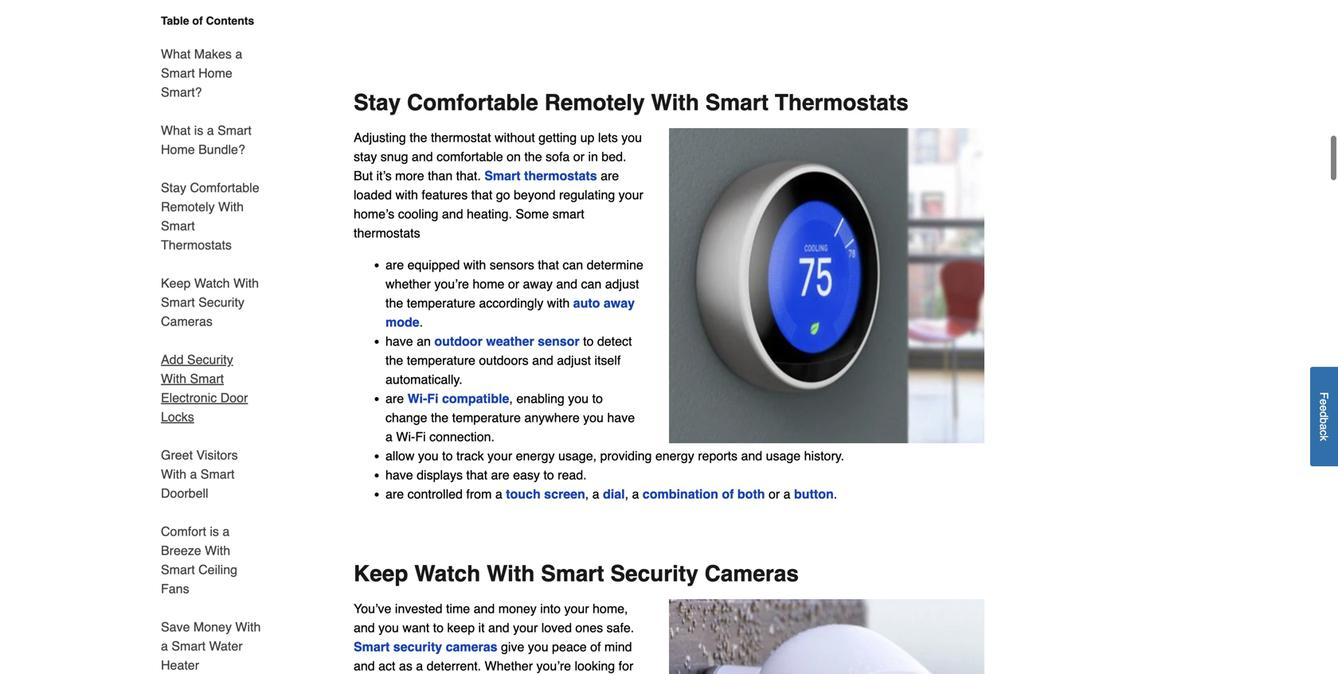 Task type: locate. For each thing, give the bounding box(es) containing it.
allow you to track your energy usage, providing energy reports and usage history. have displays that are easy to read. are controlled from a touch screen , a dial , a combination of both or a button .
[[386, 449, 845, 502]]

. down the history.
[[834, 487, 838, 502]]

to left detect
[[583, 334, 594, 349]]

temperature down whether
[[407, 296, 476, 311]]

2 vertical spatial that
[[466, 468, 488, 483]]

security inside add security with smart electronic door locks
[[187, 353, 233, 367]]

1 vertical spatial fi
[[415, 430, 426, 445]]

1 vertical spatial remotely
[[161, 200, 215, 214]]

you up anywhere
[[568, 392, 589, 407]]

0 horizontal spatial ,
[[510, 392, 513, 407]]

a inside what is a smart home bundle?
[[207, 123, 214, 138]]

fi down automatically. at the bottom of the page
[[427, 392, 439, 407]]

to down "itself"
[[592, 392, 603, 407]]

keep watch with smart security cameras up into
[[354, 562, 799, 587]]

stay inside table of contents element
[[161, 180, 186, 195]]

mode
[[386, 315, 420, 330]]

remotely up up
[[545, 90, 645, 116]]

more
[[395, 169, 424, 183]]

a down save
[[161, 639, 168, 654]]

and up auto
[[556, 277, 578, 292]]

2 vertical spatial temperature
[[452, 411, 521, 426]]

some
[[516, 207, 549, 222]]

0 horizontal spatial remotely
[[161, 200, 215, 214]]

1 horizontal spatial away
[[604, 296, 635, 311]]

2 vertical spatial with
[[547, 296, 570, 311]]

, down providing
[[625, 487, 629, 502]]

what inside what makes a smart home smart?
[[161, 47, 191, 61]]

1 vertical spatial .
[[834, 487, 838, 502]]

1 horizontal spatial remotely
[[545, 90, 645, 116]]

0 horizontal spatial of
[[192, 14, 203, 27]]

automatically.
[[386, 373, 463, 387]]

1 horizontal spatial adjust
[[605, 277, 639, 292]]

is up 'bundle?'
[[194, 123, 203, 138]]

smart inside what is a smart home bundle?
[[218, 123, 252, 138]]

a right as
[[416, 660, 423, 674]]

enabling
[[517, 392, 565, 407]]

home left 'bundle?'
[[161, 142, 195, 157]]

1 vertical spatial you're
[[537, 660, 571, 674]]

0 vertical spatial is
[[194, 123, 203, 138]]

energy
[[516, 449, 555, 464], [656, 449, 695, 464]]

1 vertical spatial or
[[508, 277, 520, 292]]

adjust inside to detect the temperature outdoors and adjust itself automatically.
[[557, 354, 591, 368]]

that inside allow you to track your energy usage, providing energy reports and usage history. have displays that are easy to read. are controlled from a touch screen , a dial , a combination of both or a button .
[[466, 468, 488, 483]]

1 horizontal spatial keep watch with smart security cameras
[[354, 562, 799, 587]]

1 vertical spatial home
[[161, 142, 195, 157]]

0 horizontal spatial is
[[194, 123, 203, 138]]

is inside what is a smart home bundle?
[[194, 123, 203, 138]]

keep watch with smart security cameras link
[[161, 265, 261, 341]]

temperature
[[407, 296, 476, 311], [407, 354, 476, 368], [452, 411, 521, 426]]

0 vertical spatial stay comfortable remotely with smart thermostats
[[354, 90, 909, 116]]

that.
[[456, 169, 481, 183]]

to inside , enabling you to change the temperature anywhere you have a wi-fi connection.
[[592, 392, 603, 407]]

0 vertical spatial fi
[[427, 392, 439, 407]]

stay comfortable remotely with smart thermostats down 'bundle?'
[[161, 180, 259, 253]]

1 horizontal spatial is
[[210, 525, 219, 539]]

the right adjusting
[[410, 130, 428, 145]]

are for are loaded with features that go beyond regulating your home's cooling and heating. some smart thermostats
[[601, 169, 619, 183]]

you right give at the left bottom of the page
[[528, 640, 549, 655]]

and down sensor at the left
[[532, 354, 554, 368]]

your right track
[[488, 449, 513, 464]]

0 vertical spatial wi-
[[408, 392, 427, 407]]

auto
[[573, 296, 600, 311]]

stay down what is a smart home bundle?
[[161, 180, 186, 195]]

0 horizontal spatial or
[[508, 277, 520, 292]]

1 vertical spatial wi-
[[396, 430, 415, 445]]

what inside what is a smart home bundle?
[[161, 123, 191, 138]]

a right from
[[495, 487, 503, 502]]

f
[[1318, 393, 1331, 400]]

1 vertical spatial is
[[210, 525, 219, 539]]

are for are wi-fi compatible
[[386, 392, 404, 407]]

watch down "stay comfortable remotely with smart thermostats" link at the top left of the page
[[194, 276, 230, 291]]

you up 'displays'
[[418, 449, 439, 464]]

home inside what is a smart home bundle?
[[161, 142, 195, 157]]

energy up easy
[[516, 449, 555, 464]]

that right sensors
[[538, 258, 559, 273]]

0 vertical spatial with
[[396, 188, 418, 203]]

0 vertical spatial that
[[471, 188, 493, 203]]

0 horizontal spatial you're
[[435, 277, 469, 292]]

smart inside save money with a smart water heater
[[172, 639, 206, 654]]

have down allow at the bottom
[[386, 468, 413, 483]]

the up automatically. at the bottom of the page
[[386, 354, 403, 368]]

electronic
[[161, 391, 217, 406]]

what for what makes a smart home smart?
[[161, 47, 191, 61]]

0 horizontal spatial fi
[[415, 430, 426, 445]]

energy up 'combination'
[[656, 449, 695, 464]]

and inside adjusting the thermostat without getting up lets you stay snug and comfortable on the sofa or in bed. but it's more than that.
[[412, 150, 433, 164]]

0 vertical spatial comfortable
[[407, 90, 539, 116]]

remotely
[[545, 90, 645, 116], [161, 200, 215, 214]]

0 horizontal spatial .
[[420, 315, 423, 330]]

0 vertical spatial keep
[[161, 276, 191, 291]]

that inside are equipped with sensors that can determine whether you're home or away and can adjust the temperature accordingly with
[[538, 258, 559, 273]]

is right comfort
[[210, 525, 219, 539]]

that up heating. at the left
[[471, 188, 493, 203]]

1 vertical spatial have
[[608, 411, 635, 426]]

that inside are loaded with features that go beyond regulating your home's cooling and heating. some smart thermostats
[[471, 188, 493, 203]]

that up from
[[466, 468, 488, 483]]

2 what from the top
[[161, 123, 191, 138]]

save
[[161, 620, 190, 635]]

0 horizontal spatial thermostats
[[161, 238, 232, 253]]

1 horizontal spatial thermostats
[[775, 90, 909, 116]]

adjust down determine
[[605, 277, 639, 292]]

home down makes
[[199, 66, 233, 80]]

heating.
[[467, 207, 512, 222]]

doorbell
[[161, 486, 208, 501]]

and up more
[[412, 150, 433, 164]]

the inside to detect the temperature outdoors and adjust itself automatically.
[[386, 354, 403, 368]]

2 vertical spatial of
[[591, 640, 601, 655]]

1 vertical spatial what
[[161, 123, 191, 138]]

0 vertical spatial security
[[199, 295, 245, 310]]

you down "you've"
[[379, 621, 399, 636]]

a up ceiling
[[223, 525, 230, 539]]

1 horizontal spatial stay comfortable remotely with smart thermostats
[[354, 90, 909, 116]]

fi down the change
[[415, 430, 426, 445]]

2 horizontal spatial of
[[722, 487, 734, 502]]

0 vertical spatial thermostats
[[775, 90, 909, 116]]

are down "bed."
[[601, 169, 619, 183]]

1 vertical spatial thermostats
[[354, 226, 420, 241]]

a up the "doorbell"
[[190, 467, 197, 482]]

with up home
[[464, 258, 486, 273]]

0 horizontal spatial away
[[523, 277, 553, 292]]

2 vertical spatial have
[[386, 468, 413, 483]]

a up allow at the bottom
[[386, 430, 393, 445]]

0 horizontal spatial stay
[[161, 180, 186, 195]]

1 vertical spatial keep
[[354, 562, 408, 587]]

stay comfortable remotely with smart thermostats up 'lets' at the top left of the page
[[354, 90, 909, 116]]

a left "button" link
[[784, 487, 791, 502]]

or left in
[[574, 150, 585, 164]]

, down read. on the bottom of page
[[585, 487, 589, 502]]

keep watch with smart security cameras up add
[[161, 276, 259, 329]]

are equipped with sensors that can determine whether you're home or away and can adjust the temperature accordingly with
[[386, 258, 644, 311]]

1 horizontal spatial or
[[574, 150, 585, 164]]

1 horizontal spatial stay
[[354, 90, 401, 116]]

that for can
[[538, 258, 559, 273]]

0 vertical spatial what
[[161, 47, 191, 61]]

both
[[738, 487, 765, 502]]

displays
[[417, 468, 463, 483]]

0 vertical spatial .
[[420, 315, 423, 330]]

comfortable inside table of contents element
[[190, 180, 259, 195]]

1 vertical spatial thermostats
[[161, 238, 232, 253]]

you inside adjusting the thermostat without getting up lets you stay snug and comfortable on the sofa or in bed. but it's more than that.
[[622, 130, 642, 145]]

a
[[235, 47, 242, 61], [207, 123, 214, 138], [1318, 424, 1331, 431], [386, 430, 393, 445], [190, 467, 197, 482], [495, 487, 503, 502], [593, 487, 600, 502], [632, 487, 639, 502], [784, 487, 791, 502], [223, 525, 230, 539], [161, 639, 168, 654], [416, 660, 423, 674]]

0 horizontal spatial cameras
[[161, 314, 213, 329]]

1 what from the top
[[161, 47, 191, 61]]

you've invested time and money into your home, and you want to keep it and your loved ones safe. smart security cameras
[[354, 602, 634, 655]]

your down money on the bottom
[[513, 621, 538, 636]]

what down smart?
[[161, 123, 191, 138]]

with inside are loaded with features that go beyond regulating your home's cooling and heating. some smart thermostats
[[396, 188, 418, 203]]

thermostats down home's
[[354, 226, 420, 241]]

1 vertical spatial stay
[[161, 180, 186, 195]]

0 vertical spatial of
[[192, 14, 203, 27]]

getting
[[539, 130, 577, 145]]

1 horizontal spatial keep
[[354, 562, 408, 587]]

wi- down automatically. at the bottom of the page
[[408, 392, 427, 407]]

or right both at the right of the page
[[769, 487, 780, 502]]

away inside are equipped with sensors that can determine whether you're home or away and can adjust the temperature accordingly with
[[523, 277, 553, 292]]

of right table
[[192, 14, 203, 27]]

0 vertical spatial adjust
[[605, 277, 639, 292]]

add security with smart electronic door locks
[[161, 353, 248, 425]]

the inside are equipped with sensors that can determine whether you're home or away and can adjust the temperature accordingly with
[[386, 296, 403, 311]]

are up whether
[[386, 258, 404, 273]]

a inside button
[[1318, 424, 1331, 431]]

with down more
[[396, 188, 418, 203]]

your
[[619, 188, 644, 203], [488, 449, 513, 464], [565, 602, 589, 617], [513, 621, 538, 636]]

you inside allow you to track your energy usage, providing energy reports and usage history. have displays that are easy to read. are controlled from a touch screen , a dial , a combination of both or a button .
[[418, 449, 439, 464]]

comfortable down 'bundle?'
[[190, 180, 259, 195]]

are wi-fi compatible
[[386, 392, 510, 407]]

and left usage
[[741, 449, 763, 464]]

but
[[354, 169, 373, 183]]

0 vertical spatial watch
[[194, 276, 230, 291]]

contents
[[206, 14, 254, 27]]

watch up time
[[415, 562, 481, 587]]

a right makes
[[235, 47, 242, 61]]

to up 'displays'
[[442, 449, 453, 464]]

1 vertical spatial comfortable
[[190, 180, 259, 195]]

the up the mode
[[386, 296, 403, 311]]

away right auto
[[604, 296, 635, 311]]

1 horizontal spatial you're
[[537, 660, 571, 674]]

a up k
[[1318, 424, 1331, 431]]

up
[[581, 130, 595, 145]]

.
[[420, 315, 423, 330], [834, 487, 838, 502]]

0 vertical spatial you're
[[435, 277, 469, 292]]

lets
[[598, 130, 618, 145]]

auto away mode link
[[386, 296, 635, 330]]

away
[[523, 277, 553, 292], [604, 296, 635, 311]]

want
[[403, 621, 430, 636]]

itself
[[595, 354, 621, 368]]

ones
[[576, 621, 603, 636]]

have down the mode
[[386, 334, 413, 349]]

what down table
[[161, 47, 191, 61]]

comfortable up thermostat
[[407, 90, 539, 116]]

reports
[[698, 449, 738, 464]]

comfort is a breeze with smart ceiling fans
[[161, 525, 237, 597]]

money
[[194, 620, 232, 635]]

thermostats
[[775, 90, 909, 116], [161, 238, 232, 253]]

smart inside you've invested time and money into your home, and you want to keep it and your loved ones safe. smart security cameras
[[354, 640, 390, 655]]

. up the an
[[420, 315, 423, 330]]

, left enabling
[[510, 392, 513, 407]]

are inside are equipped with sensors that can determine whether you're home or away and can adjust the temperature accordingly with
[[386, 258, 404, 273]]

with
[[396, 188, 418, 203], [464, 258, 486, 273], [547, 296, 570, 311]]

the right on
[[525, 150, 542, 164]]

e up b
[[1318, 406, 1331, 412]]

1 horizontal spatial .
[[834, 487, 838, 502]]

1 horizontal spatial of
[[591, 640, 601, 655]]

keep down "stay comfortable remotely with smart thermostats" link at the top left of the page
[[161, 276, 191, 291]]

1 vertical spatial can
[[581, 277, 602, 292]]

act
[[379, 660, 396, 674]]

adjust down sensor at the left
[[557, 354, 591, 368]]

of left both at the right of the page
[[722, 487, 734, 502]]

1 e from the top
[[1318, 400, 1331, 406]]

sofa
[[546, 150, 570, 164]]

1 vertical spatial adjust
[[557, 354, 591, 368]]

wi- down the change
[[396, 430, 415, 445]]

a up 'bundle?'
[[207, 123, 214, 138]]

and down features
[[442, 207, 463, 222]]

of up looking
[[591, 640, 601, 655]]

1 vertical spatial that
[[538, 258, 559, 273]]

remotely inside 'stay comfortable remotely with smart thermostats'
[[161, 200, 215, 214]]

or down sensors
[[508, 277, 520, 292]]

with inside greet visitors with a smart doorbell
[[161, 467, 186, 482]]

temperature up automatically. at the bottom of the page
[[407, 354, 476, 368]]

table of contents element
[[142, 13, 261, 675]]

have up providing
[[608, 411, 635, 426]]

save money with a smart water heater link
[[161, 609, 261, 675]]

1 vertical spatial keep watch with smart security cameras
[[354, 562, 799, 587]]

. inside allow you to track your energy usage, providing energy reports and usage history. have displays that are easy to read. are controlled from a touch screen , a dial , a combination of both or a button .
[[834, 487, 838, 502]]

you're down equipped on the left of page
[[435, 277, 469, 292]]

0 horizontal spatial thermostats
[[354, 226, 420, 241]]

0 vertical spatial cameras
[[161, 314, 213, 329]]

1 vertical spatial with
[[464, 258, 486, 273]]

0 horizontal spatial energy
[[516, 449, 555, 464]]

0 horizontal spatial stay comfortable remotely with smart thermostats
[[161, 180, 259, 253]]

you
[[622, 130, 642, 145], [568, 392, 589, 407], [583, 411, 604, 426], [418, 449, 439, 464], [379, 621, 399, 636], [528, 640, 549, 655]]

2 vertical spatial or
[[769, 487, 780, 502]]

remotely down 'bundle?'
[[161, 200, 215, 214]]

watch
[[194, 276, 230, 291], [415, 562, 481, 587]]

with left auto
[[547, 296, 570, 311]]

cameras inside table of contents element
[[161, 314, 213, 329]]

bed.
[[602, 150, 627, 164]]

temperature inside to detect the temperature outdoors and adjust itself automatically.
[[407, 354, 476, 368]]

keep watch with smart security cameras
[[161, 276, 259, 329], [354, 562, 799, 587]]

stay comfortable remotely with smart thermostats link
[[161, 169, 261, 265]]

away down sensors
[[523, 277, 553, 292]]

are down allow at the bottom
[[386, 487, 404, 502]]

you right 'lets' at the top left of the page
[[622, 130, 642, 145]]

1 horizontal spatial energy
[[656, 449, 695, 464]]

what is a smart home bundle?
[[161, 123, 252, 157]]

,
[[510, 392, 513, 407], [585, 487, 589, 502], [625, 487, 629, 502]]

1 vertical spatial of
[[722, 487, 734, 502]]

1 vertical spatial stay comfortable remotely with smart thermostats
[[161, 180, 259, 253]]

0 vertical spatial away
[[523, 277, 553, 292]]

thermostats inside are loaded with features that go beyond regulating your home's cooling and heating. some smart thermostats
[[354, 226, 420, 241]]

1 horizontal spatial comfortable
[[407, 90, 539, 116]]

your inside allow you to track your energy usage, providing energy reports and usage history. have displays that are easy to read. are controlled from a touch screen , a dial , a combination of both or a button .
[[488, 449, 513, 464]]

you inside give you peace of mind and act as a deterrent. whether you're looking fo
[[528, 640, 549, 655]]

2 horizontal spatial or
[[769, 487, 780, 502]]

f e e d b a c k
[[1318, 393, 1331, 442]]

0 horizontal spatial watch
[[194, 276, 230, 291]]

smart inside what makes a smart home smart?
[[161, 66, 195, 80]]

are inside are loaded with features that go beyond regulating your home's cooling and heating. some smart thermostats
[[601, 169, 619, 183]]

comfort
[[161, 525, 206, 539]]

are
[[601, 169, 619, 183], [386, 258, 404, 273], [386, 392, 404, 407], [491, 468, 510, 483], [386, 487, 404, 502]]

wi- inside , enabling you to change the temperature anywhere you have a wi-fi connection.
[[396, 430, 415, 445]]

the inside , enabling you to change the temperature anywhere you have a wi-fi connection.
[[431, 411, 449, 426]]

you inside you've invested time and money into your home, and you want to keep it and your loved ones safe. smart security cameras
[[379, 621, 399, 636]]

1 vertical spatial temperature
[[407, 354, 476, 368]]

or inside adjusting the thermostat without getting up lets you stay snug and comfortable on the sofa or in bed. but it's more than that.
[[574, 150, 585, 164]]

are up the change
[[386, 392, 404, 407]]

door
[[220, 391, 248, 406]]

0 vertical spatial thermostats
[[524, 169, 597, 183]]

and down "you've"
[[354, 621, 375, 636]]

stay comfortable remotely with smart thermostats
[[354, 90, 909, 116], [161, 180, 259, 253]]

time
[[446, 602, 470, 617]]

are loaded with features that go beyond regulating your home's cooling and heating. some smart thermostats
[[354, 169, 644, 241]]

with inside comfort is a breeze with smart ceiling fans
[[205, 544, 230, 559]]

0 vertical spatial keep watch with smart security cameras
[[161, 276, 259, 329]]

home inside what makes a smart home smart?
[[199, 66, 233, 80]]

0 horizontal spatial home
[[161, 142, 195, 157]]

0 vertical spatial can
[[563, 258, 583, 273]]

0 horizontal spatial comfortable
[[190, 180, 259, 195]]

comfortable
[[407, 90, 539, 116], [190, 180, 259, 195]]

stay up adjusting
[[354, 90, 401, 116]]

and inside are loaded with features that go beyond regulating your home's cooling and heating. some smart thermostats
[[442, 207, 463, 222]]

0 vertical spatial home
[[199, 66, 233, 80]]

, inside , enabling you to change the temperature anywhere you have a wi-fi connection.
[[510, 392, 513, 407]]

1 horizontal spatial with
[[464, 258, 486, 273]]

save money with a smart water heater
[[161, 620, 261, 673]]

locks
[[161, 410, 194, 425]]

0 horizontal spatial adjust
[[557, 354, 591, 368]]

your down "bed."
[[619, 188, 644, 203]]

smart
[[553, 207, 585, 222]]

greet visitors with a smart doorbell link
[[161, 437, 261, 513]]

is inside comfort is a breeze with smart ceiling fans
[[210, 525, 219, 539]]

you're down peace
[[537, 660, 571, 674]]

keep up "you've"
[[354, 562, 408, 587]]

thermostats inside table of contents element
[[161, 238, 232, 253]]

sensor
[[538, 334, 580, 349]]

b
[[1318, 418, 1331, 424]]

the down 'are wi-fi compatible'
[[431, 411, 449, 426]]

stay comfortable remotely with smart thermostats inside "stay comfortable remotely with smart thermostats" link
[[161, 180, 259, 253]]

0 horizontal spatial with
[[396, 188, 418, 203]]

to right want at the left bottom of page
[[433, 621, 444, 636]]

1 vertical spatial away
[[604, 296, 635, 311]]

can
[[563, 258, 583, 273], [581, 277, 602, 292]]

1 horizontal spatial home
[[199, 66, 233, 80]]

what
[[161, 47, 191, 61], [161, 123, 191, 138]]

ceiling
[[199, 563, 237, 578]]

it
[[479, 621, 485, 636]]

easy
[[513, 468, 540, 483]]

and left act
[[354, 660, 375, 674]]

are for are equipped with sensors that can determine whether you're home or away and can adjust the temperature accordingly with
[[386, 258, 404, 273]]



Task type: describe. For each thing, give the bounding box(es) containing it.
money
[[499, 602, 537, 617]]

you up "usage,"
[[583, 411, 604, 426]]

temperature inside are equipped with sensors that can determine whether you're home or away and can adjust the temperature accordingly with
[[407, 296, 476, 311]]

and inside allow you to track your energy usage, providing energy reports and usage history. have displays that are easy to read. are controlled from a touch screen , a dial , a combination of both or a button .
[[741, 449, 763, 464]]

home for smart?
[[199, 66, 233, 80]]

of inside allow you to track your energy usage, providing energy reports and usage history. have displays that are easy to read. are controlled from a touch screen , a dial , a combination of both or a button .
[[722, 487, 734, 502]]

usage
[[766, 449, 801, 464]]

c
[[1318, 431, 1331, 436]]

give
[[501, 640, 525, 655]]

cameras
[[446, 640, 498, 655]]

1 energy from the left
[[516, 449, 555, 464]]

1 horizontal spatial thermostats
[[524, 169, 597, 183]]

and inside give you peace of mind and act as a deterrent. whether you're looking fo
[[354, 660, 375, 674]]

home for bundle?
[[161, 142, 195, 157]]

have inside allow you to track your energy usage, providing energy reports and usage history. have displays that are easy to read. are controlled from a touch screen , a dial , a combination of both or a button .
[[386, 468, 413, 483]]

accordingly
[[479, 296, 544, 311]]

dial link
[[603, 487, 625, 502]]

0 vertical spatial have
[[386, 334, 413, 349]]

1 vertical spatial cameras
[[705, 562, 799, 587]]

away inside 'auto away mode'
[[604, 296, 635, 311]]

snug
[[381, 150, 408, 164]]

that for go
[[471, 188, 493, 203]]

to inside you've invested time and money into your home, and you want to keep it and your loved ones safe. smart security cameras
[[433, 621, 444, 636]]

peace
[[552, 640, 587, 655]]

have inside , enabling you to change the temperature anywhere you have a wi-fi connection.
[[608, 411, 635, 426]]

or inside are equipped with sensors that can determine whether you're home or away and can adjust the temperature accordingly with
[[508, 277, 520, 292]]

your inside are loaded with features that go beyond regulating your home's cooling and heating. some smart thermostats
[[619, 188, 644, 203]]

combination
[[643, 487, 719, 502]]

with inside save money with a smart water heater
[[235, 620, 261, 635]]

1 horizontal spatial fi
[[427, 392, 439, 407]]

have an outdoor weather sensor
[[386, 334, 580, 349]]

without
[[495, 130, 535, 145]]

wi-fi compatible link
[[408, 392, 510, 407]]

1 horizontal spatial watch
[[415, 562, 481, 587]]

a inside give you peace of mind and act as a deterrent. whether you're looking fo
[[416, 660, 423, 674]]

visitors
[[196, 448, 238, 463]]

what makes a smart home smart?
[[161, 47, 242, 100]]

change
[[386, 411, 427, 426]]

what is a smart home bundle? link
[[161, 112, 261, 169]]

allow
[[386, 449, 415, 464]]

outdoors
[[479, 354, 529, 368]]

weather
[[486, 334, 534, 349]]

outdoor weather sensor link
[[435, 334, 580, 349]]

watch inside table of contents element
[[194, 276, 230, 291]]

2 e from the top
[[1318, 406, 1331, 412]]

you've
[[354, 602, 392, 617]]

on
[[507, 150, 521, 164]]

a blue-faced google nest thermostat on a gray wall with window, chair and plant in background. image
[[669, 128, 985, 444]]

history.
[[805, 449, 845, 464]]

detect
[[598, 334, 632, 349]]

what for what is a smart home bundle?
[[161, 123, 191, 138]]

1 horizontal spatial ,
[[585, 487, 589, 502]]

2 energy from the left
[[656, 449, 695, 464]]

with for home's
[[396, 188, 418, 203]]

makes
[[194, 47, 232, 61]]

home
[[473, 277, 505, 292]]

mind
[[605, 640, 632, 655]]

2 vertical spatial security
[[611, 562, 699, 587]]

track
[[457, 449, 484, 464]]

looking
[[575, 660, 615, 674]]

smart inside keep watch with smart security cameras link
[[161, 295, 195, 310]]

than
[[428, 169, 453, 183]]

into
[[540, 602, 561, 617]]

add
[[161, 353, 184, 367]]

features
[[422, 188, 468, 203]]

keep watch with smart security cameras inside table of contents element
[[161, 276, 259, 329]]

regulating
[[559, 188, 615, 203]]

home,
[[593, 602, 628, 617]]

f e e d b a c k button
[[1311, 367, 1339, 467]]

2 horizontal spatial ,
[[625, 487, 629, 502]]

as
[[399, 660, 413, 674]]

temperature inside , enabling you to change the temperature anywhere you have a wi-fi connection.
[[452, 411, 521, 426]]

with inside add security with smart electronic door locks
[[161, 372, 186, 386]]

home's
[[354, 207, 395, 222]]

thermostat
[[431, 130, 491, 145]]

smart?
[[161, 85, 202, 100]]

and right it
[[488, 621, 510, 636]]

add security with smart electronic door locks link
[[161, 341, 261, 437]]

smart inside "stay comfortable remotely with smart thermostats" link
[[161, 219, 195, 233]]

0 vertical spatial remotely
[[545, 90, 645, 116]]

keep inside keep watch with smart security cameras
[[161, 276, 191, 291]]

smart inside comfort is a breeze with smart ceiling fans
[[161, 563, 195, 578]]

smart inside greet visitors with a smart doorbell
[[201, 467, 235, 482]]

adjust inside are equipped with sensors that can determine whether you're home or away and can adjust the temperature accordingly with
[[605, 277, 639, 292]]

give you peace of mind and act as a deterrent. whether you're looking fo
[[354, 640, 634, 675]]

anywhere
[[525, 411, 580, 426]]

you're inside give you peace of mind and act as a deterrent. whether you're looking fo
[[537, 660, 571, 674]]

fi inside , enabling you to change the temperature anywhere you have a wi-fi connection.
[[415, 430, 426, 445]]

button link
[[794, 487, 834, 502]]

breeze
[[161, 544, 201, 559]]

a inside save money with a smart water heater
[[161, 639, 168, 654]]

touch
[[506, 487, 541, 502]]

is for what
[[194, 123, 203, 138]]

and up it
[[474, 602, 495, 617]]

connection.
[[430, 430, 495, 445]]

compatible
[[442, 392, 510, 407]]

determine
[[587, 258, 644, 273]]

cooling
[[398, 207, 439, 222]]

smart thermostats link
[[485, 169, 597, 183]]

with for home
[[464, 258, 486, 273]]

table of contents
[[161, 14, 254, 27]]

2 horizontal spatial with
[[547, 296, 570, 311]]

greet visitors with a smart doorbell
[[161, 448, 238, 501]]

in
[[588, 150, 598, 164]]

and inside are equipped with sensors that can determine whether you're home or away and can adjust the temperature accordingly with
[[556, 277, 578, 292]]

of inside give you peace of mind and act as a deterrent. whether you're looking fo
[[591, 640, 601, 655]]

to inside to detect the temperature outdoors and adjust itself automatically.
[[583, 334, 594, 349]]

bundle?
[[199, 142, 245, 157]]

a inside , enabling you to change the temperature anywhere you have a wi-fi connection.
[[386, 430, 393, 445]]

security inside keep watch with smart security cameras
[[199, 295, 245, 310]]

sensors
[[490, 258, 534, 273]]

a inside what makes a smart home smart?
[[235, 47, 242, 61]]

d
[[1318, 412, 1331, 418]]

a right 'dial'
[[632, 487, 639, 502]]

a left 'dial'
[[593, 487, 600, 502]]

are left easy
[[491, 468, 510, 483]]

comfortable
[[437, 150, 503, 164]]

dial
[[603, 487, 625, 502]]

adjusting
[[354, 130, 406, 145]]

is for comfort
[[210, 525, 219, 539]]

0 vertical spatial stay
[[354, 90, 401, 116]]

you're inside are equipped with sensors that can determine whether you're home or away and can adjust the temperature accordingly with
[[435, 277, 469, 292]]

to detect the temperature outdoors and adjust itself automatically.
[[386, 334, 632, 387]]

a ring alarm pro smart home bundle with hub, indoor camera, keypad and sensors. image
[[669, 0, 985, 42]]

and inside to detect the temperature outdoors and adjust itself automatically.
[[532, 354, 554, 368]]

loaded
[[354, 188, 392, 203]]

a inside comfort is a breeze with smart ceiling fans
[[223, 525, 230, 539]]

fans
[[161, 582, 189, 597]]

whether
[[386, 277, 431, 292]]

your up ones
[[565, 602, 589, 617]]

greet
[[161, 448, 193, 463]]

a inside greet visitors with a smart doorbell
[[190, 467, 197, 482]]

to up touch screen 'link'
[[544, 468, 554, 483]]

combination of both link
[[643, 487, 765, 502]]

or inside allow you to track your energy usage, providing energy reports and usage history. have displays that are easy to read. are controlled from a touch screen , a dial , a combination of both or a button .
[[769, 487, 780, 502]]

a white google nest smart security camera with a white wire attached to a brown wall. image
[[669, 600, 985, 675]]

smart inside add security with smart electronic door locks
[[190, 372, 224, 386]]

security
[[393, 640, 442, 655]]

equipped
[[408, 258, 460, 273]]



Task type: vqa. For each thing, say whether or not it's contained in the screenshot.
the leftmost "&"
no



